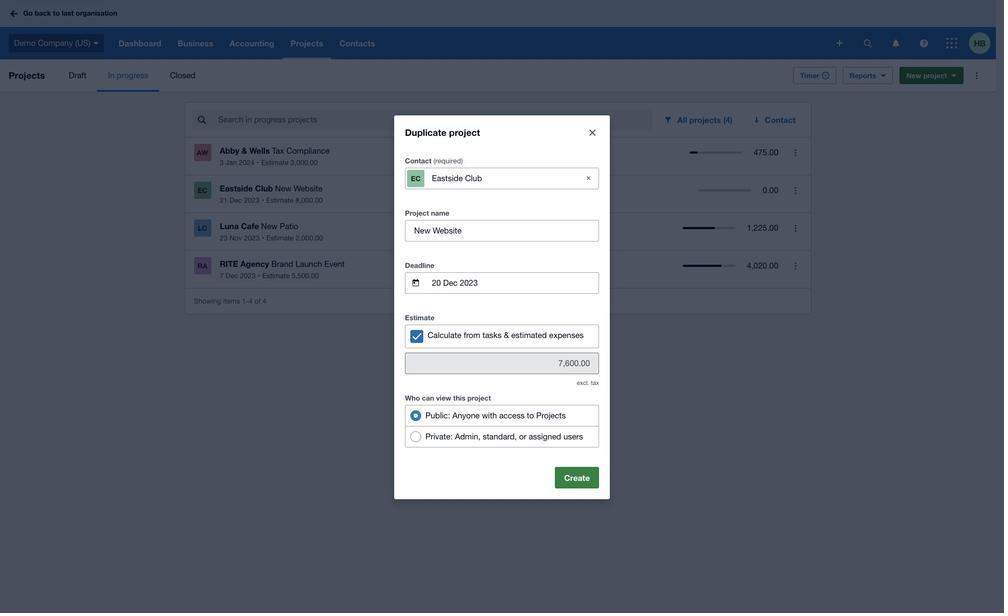Task type: vqa. For each thing, say whether or not it's contained in the screenshot.


Task type: describe. For each thing, give the bounding box(es) containing it.
4,020.00
[[747, 261, 778, 270]]

21
[[220, 196, 228, 204]]

all projects (4) button
[[657, 109, 741, 130]]

in
[[108, 71, 115, 80]]

or
[[519, 432, 526, 441]]

launch
[[295, 259, 322, 269]]

tasks
[[482, 330, 502, 339]]

ra
[[198, 262, 207, 270]]

to inside duplicate project dialog
[[527, 411, 534, 420]]

demo
[[14, 38, 36, 47]]

duplicate
[[405, 126, 447, 138]]

go back to last organisation
[[23, 9, 117, 17]]

abby & wells tax compliance 3 jan 2024 • estimate 3,000.00
[[220, 146, 330, 167]]

organisation
[[76, 9, 117, 17]]

all
[[677, 115, 687, 125]]

• inside eastside club new website 21 dec 2023 • estimate 8,000.00
[[262, 196, 264, 204]]

this
[[453, 393, 465, 402]]

all projects (4)
[[677, 115, 733, 125]]

projects
[[689, 115, 721, 125]]

progress
[[117, 71, 148, 80]]

showing items 1-4 of 4
[[194, 297, 266, 305]]

group inside duplicate project dialog
[[405, 405, 599, 447]]

aw
[[197, 148, 208, 157]]

agency
[[240, 259, 269, 269]]

project name
[[405, 208, 449, 217]]

new inside popup button
[[906, 71, 921, 80]]

hb button
[[969, 27, 996, 59]]

website
[[294, 184, 323, 193]]

name
[[431, 208, 449, 217]]

access
[[499, 411, 525, 420]]

8,000.00
[[295, 196, 323, 204]]

create button
[[555, 467, 599, 488]]

lc
[[198, 224, 207, 232]]

1-
[[242, 297, 249, 305]]

draft link
[[58, 59, 97, 92]]

tax
[[591, 379, 599, 386]]

wells
[[249, 146, 270, 155]]

standard,
[[483, 432, 517, 441]]

timer button
[[793, 67, 836, 84]]

3,000.00
[[290, 159, 318, 167]]

private: admin, standard, or assigned users
[[425, 432, 583, 441]]

navigation inside hb banner
[[110, 27, 829, 59]]

rite agency brand launch event 7 dec 2023 • estimate 5,500.00
[[220, 259, 345, 280]]

2024
[[239, 159, 254, 167]]

• inside abby & wells tax compliance 3 jan 2024 • estimate 3,000.00
[[257, 159, 259, 167]]

close image
[[589, 129, 596, 136]]

eastside club new website 21 dec 2023 • estimate 8,000.00
[[220, 183, 323, 204]]

users
[[563, 432, 583, 441]]

svg image inside go back to last organisation 'link'
[[10, 10, 18, 17]]

svg image up new project
[[920, 39, 928, 47]]

2,000.00
[[296, 234, 323, 242]]

2023 for club
[[244, 196, 259, 204]]

Deadline field
[[431, 273, 599, 293]]

hb
[[974, 38, 986, 48]]

expenses
[[549, 330, 584, 339]]

draft
[[69, 71, 86, 80]]

svg image inside demo company (us) popup button
[[93, 42, 99, 45]]

with
[[482, 411, 497, 420]]

0.00
[[763, 185, 778, 195]]

(required)
[[434, 157, 463, 165]]

contact (required)
[[405, 156, 463, 165]]

who can view this project
[[405, 393, 491, 402]]

showing
[[194, 297, 221, 305]]

items
[[223, 297, 240, 305]]

2023 for cafe
[[244, 234, 260, 242]]

from
[[464, 330, 480, 339]]

2 horizontal spatial svg image
[[892, 39, 899, 47]]

estimated
[[511, 330, 547, 339]]

anyone
[[452, 411, 480, 420]]

compliance
[[286, 146, 330, 155]]



Task type: locate. For each thing, give the bounding box(es) containing it.
luna cafe new patio 23 nov 2023 • estimate 2,000.00
[[220, 221, 323, 242]]

(4)
[[723, 115, 733, 125]]

contact
[[765, 115, 796, 125], [405, 156, 432, 165]]

0 horizontal spatial to
[[53, 9, 60, 17]]

0 vertical spatial ec
[[411, 174, 421, 183]]

eastside
[[220, 183, 253, 193]]

public: anyone with access to projects
[[425, 411, 566, 420]]

admin,
[[455, 432, 480, 441]]

projects down demo
[[9, 70, 45, 81]]

0 horizontal spatial projects
[[9, 70, 45, 81]]

1 horizontal spatial ec
[[411, 174, 421, 183]]

2 vertical spatial project
[[467, 393, 491, 402]]

dec right 21
[[229, 196, 242, 204]]

1 vertical spatial contact
[[405, 156, 432, 165]]

• inside rite agency brand launch event 7 dec 2023 • estimate 5,500.00
[[258, 272, 260, 280]]

company
[[38, 38, 73, 47]]

0 horizontal spatial 4
[[249, 297, 253, 305]]

projects
[[9, 70, 45, 81], [536, 411, 566, 420]]

create
[[564, 473, 590, 482]]

luna
[[220, 221, 239, 231]]

who
[[405, 393, 420, 402]]

new project
[[906, 71, 947, 80]]

estimate inside eastside club new website 21 dec 2023 • estimate 8,000.00
[[266, 196, 294, 204]]

1 vertical spatial 2023
[[244, 234, 260, 242]]

& inside abby & wells tax compliance 3 jan 2024 • estimate 3,000.00
[[242, 146, 247, 155]]

dec
[[229, 196, 242, 204], [226, 272, 238, 280]]

deadline
[[405, 261, 434, 269]]

group
[[405, 405, 599, 447]]

4
[[249, 297, 253, 305], [263, 297, 266, 305]]

estimate up the calculate
[[405, 313, 434, 322]]

estimate down patio
[[266, 234, 294, 242]]

abby
[[220, 146, 239, 155]]

patio
[[280, 222, 298, 231]]

23
[[220, 234, 228, 242]]

1,225.00
[[747, 223, 778, 232]]

2 vertical spatial 2023
[[240, 272, 256, 280]]

new for eastside club
[[275, 184, 291, 193]]

contact up '475.00'
[[765, 115, 796, 125]]

project for duplicate project
[[449, 126, 480, 138]]

1 vertical spatial &
[[504, 330, 509, 339]]

project
[[405, 208, 429, 217]]

4 left of
[[249, 297, 253, 305]]

1 vertical spatial project
[[449, 126, 480, 138]]

0 vertical spatial projects
[[9, 70, 45, 81]]

new right reports 'popup button'
[[906, 71, 921, 80]]

dec inside eastside club new website 21 dec 2023 • estimate 8,000.00
[[229, 196, 242, 204]]

2023 inside luna cafe new patio 23 nov 2023 • estimate 2,000.00
[[244, 234, 260, 242]]

can
[[422, 393, 434, 402]]

close button
[[582, 122, 603, 143]]

0 vertical spatial &
[[242, 146, 247, 155]]

of
[[254, 297, 261, 305]]

ec left 'eastside'
[[198, 186, 207, 195]]

475.00
[[754, 148, 778, 157]]

projects inside duplicate project dialog
[[536, 411, 566, 420]]

new right club
[[275, 184, 291, 193]]

dec inside rite agency brand launch event 7 dec 2023 • estimate 5,500.00
[[226, 272, 238, 280]]

projects up assigned
[[536, 411, 566, 420]]

2023
[[244, 196, 259, 204], [244, 234, 260, 242], [240, 272, 256, 280]]

1 horizontal spatial contact
[[765, 115, 796, 125]]

2023 down club
[[244, 196, 259, 204]]

contact inside duplicate project dialog
[[405, 156, 432, 165]]

2 vertical spatial new
[[261, 222, 277, 231]]

contact for contact (required)
[[405, 156, 432, 165]]

calculate from tasks & estimated expenses
[[428, 330, 584, 339]]

3
[[220, 159, 224, 167]]

excl.
[[577, 379, 589, 386]]

2023 down cafe
[[244, 234, 260, 242]]

calculate
[[428, 330, 461, 339]]

• down club
[[262, 196, 264, 204]]

1 horizontal spatial &
[[504, 330, 509, 339]]

navigation
[[110, 27, 829, 59]]

estimate inside abby & wells tax compliance 3 jan 2024 • estimate 3,000.00
[[261, 159, 288, 167]]

0 vertical spatial project
[[923, 71, 947, 80]]

dec right the 7
[[226, 272, 238, 280]]

project for new project
[[923, 71, 947, 80]]

to right access
[[527, 411, 534, 420]]

timer
[[800, 71, 819, 80]]

view
[[436, 393, 451, 402]]

1 horizontal spatial projects
[[536, 411, 566, 420]]

in progress
[[108, 71, 148, 80]]

0 horizontal spatial svg image
[[93, 42, 99, 45]]

event
[[324, 259, 345, 269]]

ec inside dialog
[[411, 174, 421, 183]]

svg image up reports 'popup button'
[[864, 39, 872, 47]]

club
[[255, 183, 273, 193]]

5,500.00
[[292, 272, 319, 280]]

new inside eastside club new website 21 dec 2023 • estimate 8,000.00
[[275, 184, 291, 193]]

1 vertical spatial projects
[[536, 411, 566, 420]]

group containing public: anyone with access to projects
[[405, 405, 599, 447]]

estimate down tax
[[261, 159, 288, 167]]

nov
[[229, 234, 242, 242]]

new
[[906, 71, 921, 80], [275, 184, 291, 193], [261, 222, 277, 231]]

0 vertical spatial 2023
[[244, 196, 259, 204]]

& up 2024
[[242, 146, 247, 155]]

0 vertical spatial to
[[53, 9, 60, 17]]

last
[[62, 9, 74, 17]]

1 horizontal spatial to
[[527, 411, 534, 420]]

&
[[242, 146, 247, 155], [504, 330, 509, 339]]

& inside duplicate project dialog
[[504, 330, 509, 339]]

reports button
[[843, 67, 893, 84]]

e.g. 10,000.00 field
[[405, 353, 599, 373]]

• down agency
[[258, 272, 260, 280]]

assigned
[[529, 432, 561, 441]]

reports
[[850, 71, 876, 80]]

clear image
[[578, 167, 599, 189]]

• up agency
[[262, 234, 264, 242]]

0 vertical spatial dec
[[229, 196, 242, 204]]

duplicate project
[[405, 126, 480, 138]]

hb banner
[[0, 0, 996, 59]]

7
[[220, 272, 224, 280]]

new project button
[[899, 67, 964, 84]]

1 horizontal spatial svg image
[[836, 40, 843, 46]]

contact for contact
[[765, 115, 796, 125]]

1 vertical spatial ec
[[198, 186, 207, 195]]

1 horizontal spatial 4
[[263, 297, 266, 305]]

closed link
[[159, 59, 206, 92]]

0 vertical spatial contact
[[765, 115, 796, 125]]

demo company (us)
[[14, 38, 90, 47]]

Project name field
[[405, 220, 599, 241]]

• inside luna cafe new patio 23 nov 2023 • estimate 2,000.00
[[262, 234, 264, 242]]

Search in progress projects search field
[[217, 109, 653, 130]]

• right 2024
[[257, 159, 259, 167]]

•
[[257, 159, 259, 167], [262, 196, 264, 204], [262, 234, 264, 242], [258, 272, 260, 280]]

to inside 'link'
[[53, 9, 60, 17]]

excl. tax
[[577, 379, 599, 386]]

contact inside popup button
[[765, 115, 796, 125]]

1 vertical spatial new
[[275, 184, 291, 193]]

estimate
[[261, 159, 288, 167], [266, 196, 294, 204], [266, 234, 294, 242], [262, 272, 290, 280], [405, 313, 434, 322]]

1 4 from the left
[[249, 297, 253, 305]]

contact down duplicate on the left top of the page
[[405, 156, 432, 165]]

svg image left hb
[[946, 38, 957, 49]]

go back to last organisation link
[[6, 4, 124, 23]]

duplicate project dialog
[[394, 115, 610, 499]]

estimate down brand
[[262, 272, 290, 280]]

2 4 from the left
[[263, 297, 266, 305]]

back
[[35, 9, 51, 17]]

Find or create a contact field
[[431, 168, 573, 188]]

project inside popup button
[[923, 71, 947, 80]]

0 vertical spatial new
[[906, 71, 921, 80]]

estimate inside luna cafe new patio 23 nov 2023 • estimate 2,000.00
[[266, 234, 294, 242]]

estimate inside rite agency brand launch event 7 dec 2023 • estimate 5,500.00
[[262, 272, 290, 280]]

new inside luna cafe new patio 23 nov 2023 • estimate 2,000.00
[[261, 222, 277, 231]]

svg image
[[10, 10, 18, 17], [946, 38, 957, 49], [864, 39, 872, 47], [920, 39, 928, 47]]

1 vertical spatial dec
[[226, 272, 238, 280]]

go
[[23, 9, 33, 17]]

svg image
[[892, 39, 899, 47], [836, 40, 843, 46], [93, 42, 99, 45]]

estimate down club
[[266, 196, 294, 204]]

1 vertical spatial to
[[527, 411, 534, 420]]

2023 down agency
[[240, 272, 256, 280]]

2023 inside rite agency brand launch event 7 dec 2023 • estimate 5,500.00
[[240, 272, 256, 280]]

jan
[[226, 159, 237, 167]]

0 horizontal spatial &
[[242, 146, 247, 155]]

brand
[[271, 259, 293, 269]]

ec down contact (required)
[[411, 174, 421, 183]]

0 horizontal spatial contact
[[405, 156, 432, 165]]

svg image left go
[[10, 10, 18, 17]]

& right tasks
[[504, 330, 509, 339]]

rite
[[220, 259, 238, 269]]

(us)
[[75, 38, 90, 47]]

0 horizontal spatial ec
[[198, 186, 207, 195]]

demo company (us) button
[[0, 27, 110, 59]]

new right cafe
[[261, 222, 277, 231]]

tax
[[272, 146, 284, 155]]

4 right of
[[263, 297, 266, 305]]

new for luna cafe
[[261, 222, 277, 231]]

to left last
[[53, 9, 60, 17]]

closed
[[170, 71, 195, 80]]

estimate inside duplicate project dialog
[[405, 313, 434, 322]]

project
[[923, 71, 947, 80], [449, 126, 480, 138], [467, 393, 491, 402]]

2023 inside eastside club new website 21 dec 2023 • estimate 8,000.00
[[244, 196, 259, 204]]

cafe
[[241, 221, 259, 231]]



